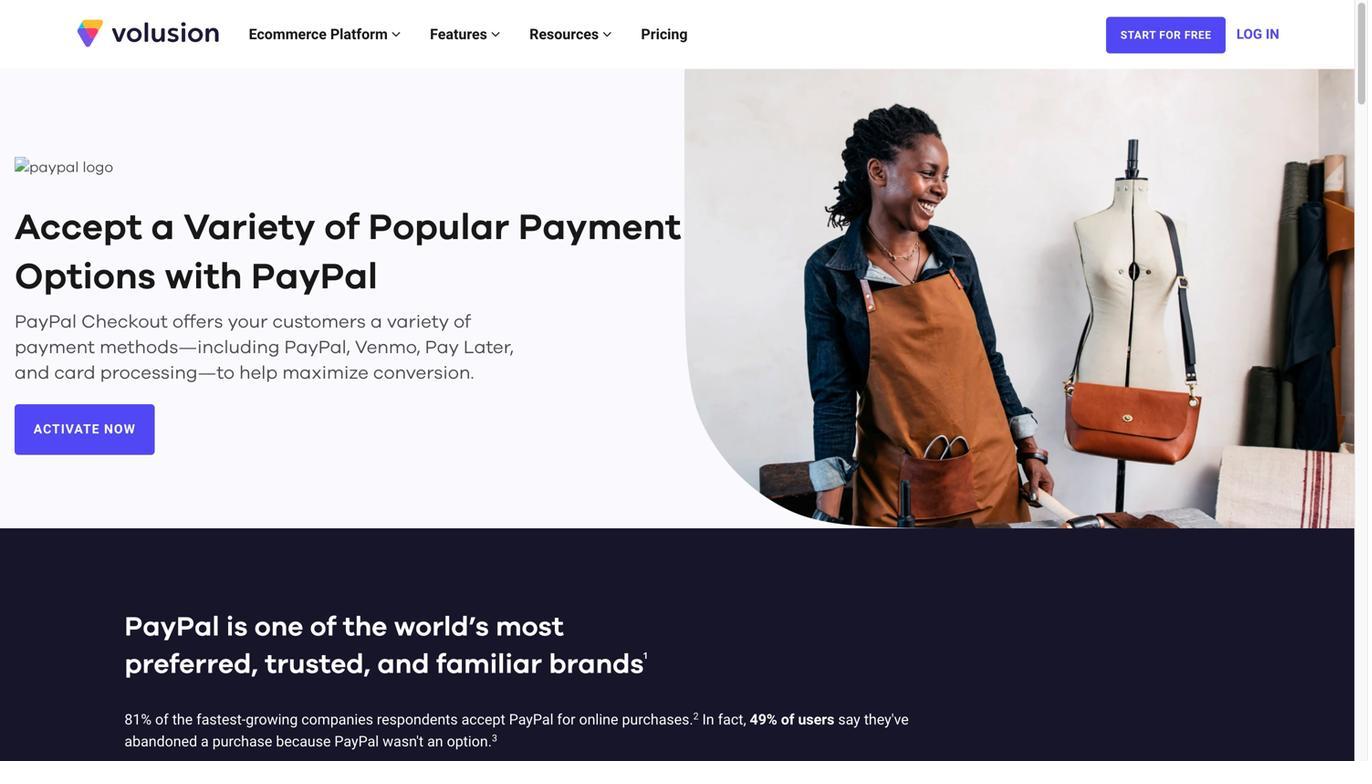 Task type: describe. For each thing, give the bounding box(es) containing it.
maximize
[[282, 364, 369, 382]]

accept a variety of popular payment options with paypal
[[15, 210, 681, 296]]

paypal inside "say they've abandoned a purchase because paypal wasn't an option."
[[334, 733, 379, 750]]

paypal,
[[284, 338, 350, 357]]

paypal left for
[[509, 711, 554, 728]]

now
[[104, 422, 136, 437]]

activate now link
[[15, 404, 155, 455]]

the inside paypal is one of the world's most preferred, trusted, and familiar brands 1
[[343, 614, 387, 641]]

1 vertical spatial the
[[172, 711, 193, 728]]

features link
[[415, 7, 515, 62]]

most
[[496, 614, 564, 641]]

free
[[1185, 29, 1212, 42]]

say they've abandoned a purchase because paypal wasn't an option.
[[125, 711, 909, 750]]

angle down image for ecommerce platform
[[391, 27, 401, 42]]

help
[[239, 364, 278, 382]]

conversion.
[[373, 364, 474, 382]]

paypal checkout offers your customers a variety of payment methods—including paypal, venmo, pay later, and card processing—to help maximize conversion.
[[15, 313, 514, 382]]

options
[[15, 259, 156, 296]]

fastest-
[[196, 711, 246, 728]]

users
[[798, 711, 835, 728]]

paypal inside accept a variety of popular payment options with paypal
[[251, 259, 378, 296]]

offers
[[172, 313, 223, 331]]

popular
[[368, 210, 510, 246]]

customers
[[272, 313, 366, 331]]

of inside accept a variety of popular payment options with paypal
[[324, 210, 359, 246]]

accept
[[15, 210, 142, 246]]

paypal inside paypal checkout offers your customers a variety of payment methods—including paypal, venmo, pay later, and card processing—to help maximize conversion.
[[15, 313, 77, 331]]

paypal logo image
[[15, 128, 113, 179]]

activate now
[[34, 422, 136, 437]]

abandoned
[[125, 733, 197, 750]]

a inside paypal checkout offers your customers a variety of payment methods—including paypal, venmo, pay later, and card processing—to help maximize conversion.
[[371, 313, 382, 331]]

familiar
[[436, 651, 542, 679]]

of inside paypal checkout offers your customers a variety of payment methods—including paypal, venmo, pay later, and card processing—to help maximize conversion.
[[454, 313, 471, 331]]

ecommerce
[[249, 26, 327, 43]]

81% of the fastest-growing companies respondents accept paypal for online purchases. 2 in fact, 49% of users
[[125, 711, 835, 728]]

a inside accept a variety of popular payment options with paypal
[[151, 210, 175, 246]]

accept
[[462, 711, 505, 728]]

payment
[[15, 338, 95, 357]]

ecommerce platform link
[[234, 7, 415, 62]]

variety
[[387, 313, 449, 331]]

pricing
[[641, 26, 688, 43]]

and inside paypal is one of the world's most preferred, trusted, and familiar brands 1
[[377, 651, 430, 679]]

variety
[[184, 210, 316, 246]]

start for free link
[[1106, 17, 1226, 53]]

with
[[165, 259, 242, 296]]

of inside paypal is one of the world's most preferred, trusted, and familiar brands 1
[[310, 614, 336, 641]]

3
[[492, 733, 497, 744]]

volusion logo image
[[75, 18, 221, 48]]

1
[[644, 651, 647, 661]]

payment
[[518, 210, 681, 246]]

pay
[[425, 338, 459, 357]]

option.
[[447, 733, 492, 750]]

processing—to
[[100, 364, 235, 382]]

log in link
[[1237, 7, 1280, 62]]

in
[[1266, 26, 1280, 42]]

pricing link
[[627, 7, 702, 62]]

companies
[[302, 711, 373, 728]]

later,
[[464, 338, 514, 357]]



Task type: locate. For each thing, give the bounding box(es) containing it.
2
[[693, 711, 699, 722]]

0 horizontal spatial angle down image
[[391, 27, 401, 42]]

world's
[[394, 614, 489, 641]]

your
[[228, 313, 268, 331]]

paypal down companies
[[334, 733, 379, 750]]

purchase
[[212, 733, 272, 750]]

methods—including
[[100, 338, 280, 357]]

1 vertical spatial a
[[371, 313, 382, 331]]

ecommerce platform
[[249, 26, 391, 43]]

1 horizontal spatial the
[[343, 614, 387, 641]]

2 vertical spatial a
[[201, 733, 209, 750]]

angle down image left pricing link
[[603, 27, 612, 42]]

paypal up payment
[[15, 313, 77, 331]]

of
[[324, 210, 359, 246], [454, 313, 471, 331], [310, 614, 336, 641], [155, 711, 169, 728], [781, 711, 795, 728]]

start for free
[[1121, 29, 1212, 42]]

venmo,
[[355, 338, 420, 357]]

say
[[838, 711, 861, 728]]

log
[[1237, 26, 1263, 42]]

platform
[[330, 26, 388, 43]]

angle down image
[[491, 27, 500, 42]]

1 angle down image from the left
[[391, 27, 401, 42]]

2 angle down image from the left
[[603, 27, 612, 42]]

angle down image
[[391, 27, 401, 42], [603, 27, 612, 42]]

features
[[430, 26, 491, 43]]

0 vertical spatial and
[[15, 364, 50, 382]]

online
[[579, 711, 618, 728]]

because
[[276, 733, 331, 750]]

a up 'with'
[[151, 210, 175, 246]]

resources
[[530, 26, 603, 43]]

angle down image right platform in the top of the page
[[391, 27, 401, 42]]

angle down image inside 'ecommerce platform' link
[[391, 27, 401, 42]]

a inside "say they've abandoned a purchase because paypal wasn't an option."
[[201, 733, 209, 750]]

1 horizontal spatial a
[[201, 733, 209, 750]]

growing
[[246, 711, 298, 728]]

angle down image inside resources link
[[603, 27, 612, 42]]

1 horizontal spatial and
[[377, 651, 430, 679]]

respondents
[[377, 711, 458, 728]]

the up the abandoned
[[172, 711, 193, 728]]

preferred,
[[125, 651, 258, 679]]

a down fastest-
[[201, 733, 209, 750]]

card
[[54, 364, 96, 382]]

angle down image for resources
[[603, 27, 612, 42]]

a up venmo,
[[371, 313, 382, 331]]

wasn't
[[383, 733, 424, 750]]

0 horizontal spatial and
[[15, 364, 50, 382]]

0 horizontal spatial the
[[172, 711, 193, 728]]

activate
[[34, 422, 100, 437]]

and inside paypal checkout offers your customers a variety of payment methods—including paypal, venmo, pay later, and card processing—to help maximize conversion.
[[15, 364, 50, 382]]

paypal
[[251, 259, 378, 296], [15, 313, 77, 331], [125, 614, 220, 641], [509, 711, 554, 728], [334, 733, 379, 750]]

fact,
[[718, 711, 746, 728]]

0 vertical spatial a
[[151, 210, 175, 246]]

in
[[702, 711, 714, 728]]

for
[[1160, 29, 1182, 42]]

49%
[[750, 711, 777, 728]]

81%
[[125, 711, 152, 728]]

they've
[[864, 711, 909, 728]]

paypal inside paypal is one of the world's most preferred, trusted, and familiar brands 1
[[125, 614, 220, 641]]

resources link
[[515, 7, 627, 62]]

0 vertical spatial the
[[343, 614, 387, 641]]

paypal up customers
[[251, 259, 378, 296]]

is
[[226, 614, 248, 641]]

paypal hero image
[[685, 68, 1355, 529]]

an
[[427, 733, 443, 750]]

one
[[254, 614, 303, 641]]

the
[[343, 614, 387, 641], [172, 711, 193, 728]]

and
[[15, 364, 50, 382], [377, 651, 430, 679]]

for
[[557, 711, 576, 728]]

1 vertical spatial and
[[377, 651, 430, 679]]

the up trusted,
[[343, 614, 387, 641]]

trusted,
[[265, 651, 371, 679]]

brands
[[549, 651, 644, 679]]

and down world's on the bottom of page
[[377, 651, 430, 679]]

and down payment
[[15, 364, 50, 382]]

paypal is one of the world's most preferred, trusted, and familiar brands 1
[[125, 614, 647, 679]]

purchases.
[[622, 711, 693, 728]]

a
[[151, 210, 175, 246], [371, 313, 382, 331], [201, 733, 209, 750]]

checkout
[[81, 313, 168, 331]]

log in
[[1237, 26, 1280, 42]]

paypal up preferred,
[[125, 614, 220, 641]]

2 horizontal spatial a
[[371, 313, 382, 331]]

start
[[1121, 29, 1156, 42]]

1 horizontal spatial angle down image
[[603, 27, 612, 42]]

0 horizontal spatial a
[[151, 210, 175, 246]]



Task type: vqa. For each thing, say whether or not it's contained in the screenshot.
Best Practices for Conversion Rate Optimization IMAGE
no



